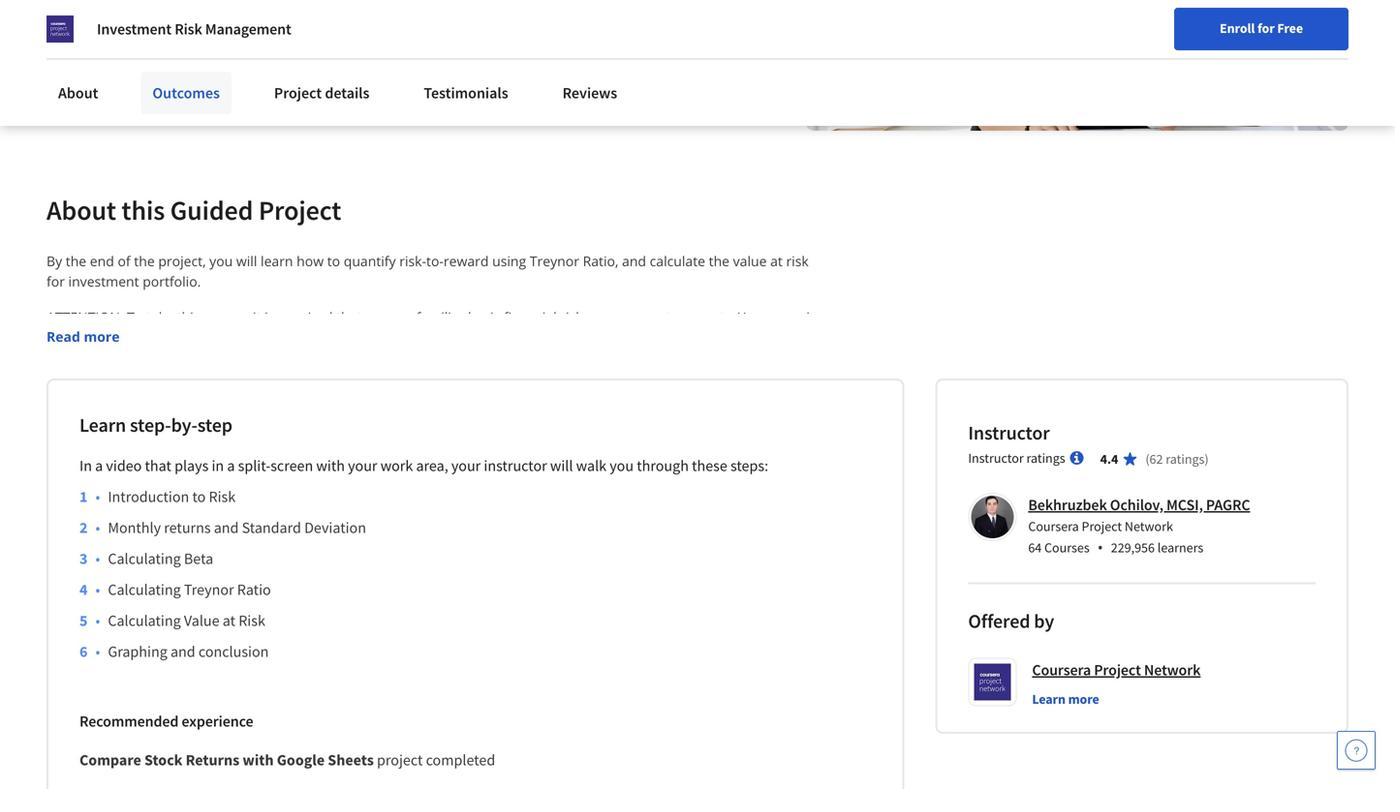 Task type: describe. For each thing, give the bounding box(es) containing it.
0 horizontal spatial with
[[243, 751, 274, 770]]

1 horizontal spatial with
[[316, 456, 345, 476]]

individuals
[[55, 10, 129, 29]]

google inside attention: to take this course, it is required that you are familiar basic financial risk management concepts. you can gain them by taking the guided project compare stock returns with google sheets. note: this course works best for learners who are based in the north america region. we're currently working on providing the same experience in other regions. this course's content is not intended to be investment advice and does not constitute an offer to perform any operations in the regulated or unregulated financial market
[[446, 328, 491, 347]]

• introduction to risk
[[95, 487, 236, 507]]

course,
[[203, 308, 249, 326]]

recommended
[[79, 712, 179, 731]]

risk inside by the end of the project, you will learn how to quantify risk-to-reward using treynor ratio, and calculate the value at risk for investment portfolio.
[[786, 252, 809, 270]]

gain
[[74, 57, 103, 76]]

plays
[[174, 456, 209, 476]]

it
[[253, 308, 261, 326]]

62
[[1150, 450, 1163, 468]]

calculate
[[650, 252, 705, 270]]

risk-
[[399, 252, 426, 270]]

coursera project network image
[[47, 16, 74, 43]]

instructor for instructor
[[968, 421, 1050, 445]]

for businesses
[[160, 10, 256, 29]]

will inside by the end of the project, you will learn how to quantify risk-to-reward using treynor ratio, and calculate the value at risk for investment portfolio.
[[236, 252, 257, 270]]

and right tools
[[322, 88, 347, 107]]

1 vertical spatial network
[[1144, 661, 1201, 680]]

and right returns
[[214, 518, 239, 538]]

the left north
[[421, 369, 442, 387]]

1 not from the left
[[197, 430, 218, 449]]

( 62 ratings )
[[1146, 450, 1209, 468]]

0 horizontal spatial compare
[[79, 751, 141, 770]]

gain
[[792, 308, 818, 326]]

for for individuals
[[31, 10, 52, 29]]

2 a from the left
[[227, 456, 235, 476]]

compare inside attention: to take this course, it is required that you are familiar basic financial risk management concepts. you can gain them by taking the guided project compare stock returns with google sheets. note: this course works best for learners who are based in the north america region. we're currently working on providing the same experience in other regions. this course's content is not intended to be investment advice and does not constitute an offer to perform any operations in the regulated or unregulated financial market
[[263, 328, 322, 347]]

2 horizontal spatial risk
[[239, 611, 265, 631]]

regulated
[[86, 450, 147, 469]]

guided
[[168, 328, 212, 347]]

required
[[278, 308, 333, 326]]

learn for learn more
[[1032, 691, 1066, 708]]

portfolio.
[[143, 272, 201, 291]]

2 not from the left
[[498, 430, 519, 449]]

0 vertical spatial on
[[151, 57, 168, 76]]

learn step-by-step
[[79, 413, 232, 437]]

world
[[323, 57, 361, 76]]

that inside attention: to take this course, it is required that you are familiar basic financial risk management concepts. you can gain them by taking the guided project compare stock returns with google sheets. note: this course works best for learners who are based in the north america region. we're currently working on providing the same experience in other regions. this course's content is not intended to be investment advice and does not constitute an offer to perform any operations in the regulated or unregulated financial market
[[336, 308, 362, 326]]

with inside attention: to take this course, it is required that you are familiar basic financial risk management concepts. you can gain them by taking the guided project compare stock returns with google sheets. note: this course works best for learners who are based in the north america region. we're currently working on providing the same experience in other regions. this course's content is not intended to be investment advice and does not constitute an offer to perform any operations in the regulated or unregulated financial market
[[416, 328, 443, 347]]

learn for learn step-by-step
[[79, 413, 126, 437]]

0 horizontal spatial using
[[185, 88, 220, 107]]

0 vertical spatial this
[[84, 369, 110, 387]]

course
[[114, 369, 156, 387]]

1 vertical spatial google
[[277, 751, 325, 770]]

note:
[[47, 369, 81, 387]]

• inside bekhruzbek ochilov, mcsi, pagrc coursera project network 64 courses • 229,956 learners
[[1098, 537, 1103, 558]]

and down '• calculating value at risk'
[[170, 642, 195, 662]]

to right offer
[[643, 430, 656, 449]]

coursera project network link
[[1032, 658, 1201, 682]]

instructor ratings
[[968, 450, 1065, 467]]

outcomes
[[153, 83, 220, 103]]

bekhruzbek ochilov, mcsi, pagrc link
[[1028, 496, 1250, 515]]

region.
[[541, 369, 586, 387]]

at inside by the end of the project, you will learn how to quantify risk-to-reward using treynor ratio, and calculate the value at risk for investment portfolio.
[[770, 252, 783, 270]]

project details link
[[262, 72, 381, 114]]

sheets.
[[495, 328, 540, 347]]

• monthly returns and standard deviation
[[95, 518, 366, 538]]

value
[[733, 252, 767, 270]]

currently
[[629, 369, 686, 387]]

by
[[47, 252, 62, 270]]

training
[[126, 26, 177, 45]]

0 horizontal spatial ratings
[[1027, 450, 1065, 467]]

beta
[[184, 549, 213, 569]]

0 vertical spatial this
[[122, 193, 165, 227]]

who
[[309, 369, 336, 387]]

intended
[[222, 430, 278, 449]]

familiar
[[416, 308, 464, 326]]

more for learn more
[[1068, 691, 1099, 708]]

for for businesses
[[160, 10, 181, 29]]

english
[[1080, 61, 1128, 80]]

read more button
[[47, 326, 120, 347]]

reviews
[[563, 83, 617, 103]]

0 vertical spatial risk
[[175, 19, 202, 39]]

offered by
[[968, 609, 1054, 634]]

screen
[[271, 456, 313, 476]]

concepts.
[[674, 308, 735, 326]]

calculating for calculating value at risk
[[108, 611, 181, 631]]

1 vertical spatial returns
[[186, 751, 240, 770]]

about link
[[47, 72, 110, 114]]

2 your from the left
[[451, 456, 481, 476]]

recommended experience
[[79, 712, 253, 731]]

north
[[445, 369, 483, 387]]

1 vertical spatial risk
[[209, 487, 236, 507]]

taking
[[102, 328, 141, 347]]

hands-
[[106, 57, 151, 76]]

deviation
[[304, 518, 366, 538]]

project inside bekhruzbek ochilov, mcsi, pagrc coursera project network 64 courses • 229,956 learners
[[1082, 518, 1122, 535]]

basic
[[468, 308, 500, 326]]

0 horizontal spatial financial
[[248, 450, 301, 469]]

bekhruzbek
[[1028, 496, 1107, 515]]

course's
[[76, 430, 128, 449]]

1 vertical spatial treynor
[[184, 580, 234, 600]]

compare stock returns with google sheets project completed
[[79, 751, 495, 770]]

ochilov,
[[1110, 496, 1164, 515]]

project inside attention: to take this course, it is required that you are familiar basic financial risk management concepts. you can gain them by taking the guided project compare stock returns with google sheets. note: this course works best for learners who are based in the north america region. we're currently working on providing the same experience in other regions. this course's content is not intended to be investment advice and does not constitute an offer to perform any operations in the regulated or unregulated financial market
[[215, 328, 260, 347]]

returns inside attention: to take this course, it is required that you are familiar basic financial risk management concepts. you can gain them by taking the guided project compare stock returns with google sheets. note: this course works best for learners who are based in the north america region. we're currently working on providing the same experience in other regions. this course's content is not intended to be investment advice and does not constitute an offer to perform any operations in the regulated or unregulated financial market
[[363, 328, 412, 347]]

1 vertical spatial coursera
[[1032, 661, 1091, 680]]

advice
[[392, 430, 432, 449]]

ratio
[[237, 580, 271, 600]]

can
[[766, 308, 788, 326]]

4.4
[[1100, 450, 1118, 468]]

coursera inside bekhruzbek ochilov, mcsi, pagrc coursera project network 64 courses • 229,956 learners
[[1028, 518, 1079, 535]]

coursera project network
[[1032, 661, 1201, 680]]

perform
[[659, 430, 712, 449]]

the right of
[[134, 252, 155, 270]]

testimonials
[[424, 83, 508, 103]]

for inside by the end of the project, you will learn how to quantify risk-to-reward using treynor ratio, and calculate the value at risk for investment portfolio.
[[47, 272, 65, 291]]

america
[[486, 369, 538, 387]]

operations
[[741, 430, 810, 449]]

management
[[586, 308, 671, 326]]

calculating for calculating beta
[[108, 549, 181, 569]]

1 horizontal spatial financial
[[504, 308, 557, 326]]

solving
[[245, 57, 291, 76]]

3 for from the left
[[287, 10, 308, 29]]

enroll
[[1220, 19, 1255, 37]]

risk inside attention: to take this course, it is required that you are familiar basic financial risk management concepts. you can gain them by taking the guided project compare stock returns with google sheets. note: this course works best for learners who are based in the north america region. we're currently working on providing the same experience in other regions. this course's content is not intended to be investment advice and does not constitute an offer to perform any operations in the regulated or unregulated financial market
[[560, 308, 583, 326]]

the left the 'value'
[[709, 252, 730, 270]]

same
[[134, 389, 168, 408]]

1 vertical spatial that
[[145, 456, 171, 476]]

for link
[[279, 0, 395, 39]]

by-
[[171, 413, 197, 437]]

standard
[[242, 518, 301, 538]]

0 vertical spatial experience
[[171, 57, 242, 76]]

how
[[297, 252, 324, 270]]

tasks
[[388, 57, 421, 76]]

returns
[[164, 518, 211, 538]]

1 vertical spatial by
[[1034, 609, 1054, 634]]

by inside attention: to take this course, it is required that you are familiar basic financial risk management concepts. you can gain them by taking the guided project compare stock returns with google sheets. note: this course works best for learners who are based in the north america region. we're currently working on providing the same experience in other regions. this course's content is not intended to be investment advice and does not constitute an offer to perform any operations in the regulated or unregulated financial market
[[83, 328, 99, 347]]

about for about this guided project
[[47, 193, 116, 227]]

and inside attention: to take this course, it is required that you are familiar basic financial risk management concepts. you can gain them by taking the guided project compare stock returns with google sheets. note: this course works best for learners who are based in the north america region. we're currently working on providing the same experience in other regions. this course's content is not intended to be investment advice and does not constitute an offer to perform any operations in the regulated or unregulated financial market
[[436, 430, 460, 449]]

tools
[[286, 88, 319, 107]]

treynor inside by the end of the project, you will learn how to quantify risk-to-reward using treynor ratio, and calculate the value at risk for investment portfolio.
[[530, 252, 579, 270]]

to inside by the end of the project, you will learn how to quantify risk-to-reward using treynor ratio, and calculate the value at risk for investment portfolio.
[[327, 252, 340, 270]]

the down course
[[110, 389, 131, 408]]

of
[[118, 252, 130, 270]]

0 vertical spatial is
[[265, 308, 275, 326]]

project up "learn more"
[[1094, 661, 1141, 680]]

works
[[160, 369, 198, 387]]

gain hands-on experience solving real-world job tasks
[[74, 57, 421, 76]]

more for read more
[[84, 327, 120, 346]]

project down real-
[[274, 83, 322, 103]]

courses
[[1045, 539, 1090, 557]]

0 horizontal spatial stock
[[144, 751, 183, 770]]



Task type: locate. For each thing, give the bounding box(es) containing it.
1 vertical spatial this
[[47, 430, 72, 449]]

None search field
[[276, 51, 596, 90]]

2 vertical spatial with
[[243, 751, 274, 770]]

outcomes link
[[141, 72, 231, 114]]

investment risk management
[[97, 19, 291, 39]]

pagrc
[[1206, 496, 1250, 515]]

0 vertical spatial will
[[236, 252, 257, 270]]

2 for from the left
[[160, 10, 181, 29]]

market
[[305, 450, 350, 469]]

1 vertical spatial is
[[183, 430, 193, 449]]

you down offer
[[610, 456, 634, 476]]

technologies
[[350, 88, 433, 107]]

0 vertical spatial instructor
[[968, 421, 1050, 445]]

with down familiar
[[416, 328, 443, 347]]

1 vertical spatial on
[[743, 369, 760, 387]]

1 your from the left
[[348, 456, 377, 476]]

investment up market
[[318, 430, 389, 449]]

to right 'how'
[[327, 252, 340, 270]]

financial down intended
[[248, 450, 301, 469]]

1 vertical spatial learn
[[1032, 691, 1066, 708]]

monthly
[[108, 518, 161, 538]]

in
[[406, 369, 418, 387], [245, 389, 257, 408], [47, 450, 58, 469], [212, 456, 224, 476]]

1 vertical spatial project
[[377, 751, 423, 770]]

be
[[298, 430, 314, 449]]

for left free
[[1258, 19, 1275, 37]]

value
[[184, 611, 220, 631]]

not
[[197, 430, 218, 449], [498, 430, 519, 449]]

bekhruzbek ochilov, mcsi, pagrc image
[[971, 496, 1014, 539]]

3 calculating from the top
[[108, 611, 181, 631]]

learn more
[[1032, 691, 1099, 708]]

0 vertical spatial learn
[[79, 413, 126, 437]]

stock inside attention: to take this course, it is required that you are familiar basic financial risk management concepts. you can gain them by taking the guided project compare stock returns with google sheets. note: this course works best for learners who are based in the north america region. we're currently working on providing the same experience in other regions. this course's content is not intended to be investment advice and does not constitute an offer to perform any operations in the regulated or unregulated financial market
[[325, 328, 359, 347]]

0 vertical spatial returns
[[363, 328, 412, 347]]

from
[[180, 26, 211, 45]]

0 vertical spatial are
[[392, 308, 413, 326]]

by right offered
[[1034, 609, 1054, 634]]

1 horizontal spatial learn
[[1032, 691, 1066, 708]]

in left other at the left
[[245, 389, 257, 408]]

1 vertical spatial stock
[[144, 751, 183, 770]]

you down the quantify
[[365, 308, 389, 326]]

this left course's
[[47, 430, 72, 449]]

• graphing and conclusion
[[95, 642, 269, 662]]

calculating down • calculating beta
[[108, 580, 181, 600]]

investment inside by the end of the project, you will learn how to quantify risk-to-reward using treynor ratio, and calculate the value at risk for investment portfolio.
[[68, 272, 139, 291]]

to-
[[426, 252, 444, 270]]

0 vertical spatial coursera
[[1028, 518, 1079, 535]]

1 vertical spatial with
[[316, 456, 345, 476]]

work
[[380, 456, 413, 476]]

1 horizontal spatial returns
[[363, 328, 412, 347]]

0 horizontal spatial this
[[47, 430, 72, 449]]

0 horizontal spatial more
[[84, 327, 120, 346]]

2 vertical spatial for
[[232, 369, 250, 387]]

returns down recommended experience
[[186, 751, 240, 770]]

area,
[[416, 456, 448, 476]]

by down attention:
[[83, 328, 99, 347]]

0 horizontal spatial this
[[122, 193, 165, 227]]

investment inside attention: to take this course, it is required that you are familiar basic financial risk management concepts. you can gain them by taking the guided project compare stock returns with google sheets. note: this course works best for learners who are based in the north america region. we're currently working on providing the same experience in other regions. this course's content is not intended to be investment advice and does not constitute an offer to perform any operations in the regulated or unregulated financial market
[[318, 430, 389, 449]]

experience down receive training from industry experts
[[171, 57, 242, 76]]

about
[[58, 83, 98, 103], [47, 193, 116, 227]]

google down the basic
[[446, 328, 491, 347]]

testimonials link
[[412, 72, 520, 114]]

1 horizontal spatial at
[[770, 252, 783, 270]]

stock down required
[[325, 328, 359, 347]]

for down by
[[47, 272, 65, 291]]

instructor
[[484, 456, 547, 476]]

learners inside attention: to take this course, it is required that you are familiar basic financial risk management concepts. you can gain them by taking the guided project compare stock returns with google sheets. note: this course works best for learners who are based in the north america region. we're currently working on providing the same experience in other regions. this course's content is not intended to be investment advice and does not constitute an offer to perform any operations in the regulated or unregulated financial market
[[254, 369, 306, 387]]

• calculating value at risk
[[95, 611, 265, 631]]

2 vertical spatial experience
[[182, 712, 253, 731]]

1 for from the left
[[31, 10, 52, 29]]

1 horizontal spatial risk
[[209, 487, 236, 507]]

you right project,
[[209, 252, 233, 270]]

in left in
[[47, 450, 58, 469]]

229,956
[[1111, 539, 1155, 557]]

2 vertical spatial you
[[610, 456, 634, 476]]

on down training
[[151, 57, 168, 76]]

ratings up bekhruzbek
[[1027, 450, 1065, 467]]

2 calculating from the top
[[108, 580, 181, 600]]

calculating for calculating treynor ratio
[[108, 580, 181, 600]]

returns up based
[[363, 328, 412, 347]]

more down attention:
[[84, 327, 120, 346]]

completed
[[426, 751, 495, 770]]

the down course's
[[62, 450, 83, 469]]

0 vertical spatial project
[[215, 328, 260, 347]]

• for risk
[[95, 487, 100, 507]]

1 horizontal spatial treynor
[[530, 252, 579, 270]]

1 vertical spatial learners
[[1158, 539, 1204, 557]]

0 horizontal spatial are
[[340, 369, 361, 387]]

and left does
[[436, 430, 460, 449]]

these
[[692, 456, 727, 476]]

1 instructor from the top
[[968, 421, 1050, 445]]

to down plays
[[192, 487, 206, 507]]

1 horizontal spatial will
[[550, 456, 573, 476]]

for
[[31, 10, 52, 29], [160, 10, 181, 29], [287, 10, 308, 29]]

project up 229,956
[[1082, 518, 1122, 535]]

this inside attention: to take this course, it is required that you are familiar basic financial risk management concepts. you can gain them by taking the guided project compare stock returns with google sheets. note: this course works best for learners who are based in the north america region. we're currently working on providing the same experience in other regions. this course's content is not intended to be investment advice and does not constitute an offer to perform any operations in the regulated or unregulated financial market
[[177, 308, 200, 326]]

calculating down monthly
[[108, 549, 181, 569]]

treynor
[[530, 252, 579, 270], [184, 580, 234, 600]]

1 horizontal spatial for
[[160, 10, 181, 29]]

0 horizontal spatial risk
[[175, 19, 202, 39]]

1 vertical spatial investment
[[318, 430, 389, 449]]

project right the sheets
[[377, 751, 423, 770]]

sheets
[[328, 751, 374, 770]]

guided
[[170, 193, 253, 227]]

the right by
[[66, 252, 86, 270]]

google left the sheets
[[277, 751, 325, 770]]

unregulated
[[167, 450, 245, 469]]

bekhruzbek ochilov, mcsi, pagrc coursera project network 64 courses • 229,956 learners
[[1028, 496, 1250, 558]]

project,
[[158, 252, 206, 270]]

0 vertical spatial treynor
[[530, 252, 579, 270]]

compare down recommended
[[79, 751, 141, 770]]

0 vertical spatial using
[[185, 88, 220, 107]]

you
[[209, 252, 233, 270], [365, 308, 389, 326], [610, 456, 634, 476]]

1 horizontal spatial using
[[492, 252, 526, 270]]

that right required
[[336, 308, 362, 326]]

0 horizontal spatial that
[[145, 456, 171, 476]]

step
[[197, 413, 232, 437]]

by the end of the project, you will learn how to quantify risk-to-reward using treynor ratio, and calculate the value at risk for investment portfolio.
[[47, 252, 812, 291]]

learn inside button
[[1032, 691, 1066, 708]]

working
[[689, 369, 740, 387]]

video
[[106, 456, 142, 476]]

1 vertical spatial instructor
[[968, 450, 1024, 467]]

a left split-
[[227, 456, 235, 476]]

banner navigation
[[16, 0, 545, 39]]

1 horizontal spatial learners
[[1158, 539, 1204, 557]]

1 vertical spatial for
[[47, 272, 65, 291]]

in right plays
[[212, 456, 224, 476]]

1 horizontal spatial by
[[1034, 609, 1054, 634]]

in
[[79, 456, 92, 476]]

1 horizontal spatial stock
[[325, 328, 359, 347]]

1 vertical spatial calculating
[[108, 580, 181, 600]]

1 vertical spatial risk
[[560, 308, 583, 326]]

1 horizontal spatial are
[[392, 308, 413, 326]]

with right screen at left bottom
[[316, 456, 345, 476]]

the down 'take'
[[144, 328, 165, 347]]

businesses
[[185, 10, 256, 29]]

quantify
[[344, 252, 396, 270]]

0 horizontal spatial treynor
[[184, 580, 234, 600]]

on inside attention: to take this course, it is required that you are familiar basic financial risk management concepts. you can gain them by taking the guided project compare stock returns with google sheets. note: this course works best for learners who are based in the north america region. we're currently working on providing the same experience in other regions. this course's content is not intended to be investment advice and does not constitute an offer to perform any operations in the regulated or unregulated financial market
[[743, 369, 760, 387]]

experience down best
[[172, 389, 241, 408]]

1 horizontal spatial this
[[84, 369, 110, 387]]

is up plays
[[183, 430, 193, 449]]

stock down recommended experience
[[144, 751, 183, 770]]

project details
[[274, 83, 370, 103]]

project down course,
[[215, 328, 260, 347]]

google
[[446, 328, 491, 347], [277, 751, 325, 770]]

and
[[322, 88, 347, 107], [622, 252, 646, 270], [436, 430, 460, 449], [214, 518, 239, 538], [170, 642, 195, 662]]

risk
[[786, 252, 809, 270], [560, 308, 583, 326]]

reward
[[444, 252, 489, 270]]

on
[[151, 57, 168, 76], [743, 369, 760, 387]]

any
[[715, 430, 738, 449]]

1 a from the left
[[95, 456, 103, 476]]

experience
[[171, 57, 242, 76], [172, 389, 241, 408], [182, 712, 253, 731]]

are left familiar
[[392, 308, 413, 326]]

1 horizontal spatial project
[[377, 751, 423, 770]]

we're
[[589, 369, 625, 387]]

for inside button
[[1258, 19, 1275, 37]]

graphing
[[108, 642, 167, 662]]

• for at
[[95, 611, 100, 631]]

take
[[146, 308, 173, 326]]

for inside attention: to take this course, it is required that you are familiar basic financial risk management concepts. you can gain them by taking the guided project compare stock returns with google sheets. note: this course works best for learners who are based in the north america region. we're currently working on providing the same experience in other regions. this course's content is not intended to be investment advice and does not constitute an offer to perform any operations in the regulated or unregulated financial market
[[232, 369, 250, 387]]

treynor left ratio,
[[530, 252, 579, 270]]

treynor up value
[[184, 580, 234, 600]]

1 horizontal spatial investment
[[318, 430, 389, 449]]

returns
[[363, 328, 412, 347], [186, 751, 240, 770]]

step-
[[130, 413, 171, 437]]

0 vertical spatial by
[[83, 328, 99, 347]]

will
[[236, 252, 257, 270], [550, 456, 573, 476]]

will left learn
[[236, 252, 257, 270]]

1 horizontal spatial more
[[1068, 691, 1099, 708]]

0 horizontal spatial at
[[223, 611, 235, 631]]

1 vertical spatial using
[[492, 252, 526, 270]]

0 horizontal spatial risk
[[560, 308, 583, 326]]

about down gain
[[58, 83, 98, 103]]

1 horizontal spatial this
[[177, 308, 200, 326]]

financial
[[504, 308, 557, 326], [248, 450, 301, 469]]

using right reward
[[492, 252, 526, 270]]

on right working
[[743, 369, 760, 387]]

2 horizontal spatial with
[[416, 328, 443, 347]]

1 vertical spatial at
[[223, 611, 235, 631]]

investment
[[68, 272, 139, 291], [318, 430, 389, 449]]

learners up other at the left
[[254, 369, 306, 387]]

1 vertical spatial compare
[[79, 751, 141, 770]]

0 horizontal spatial for
[[47, 272, 65, 291]]

instructor for instructor ratings
[[968, 450, 1024, 467]]

this up guided
[[177, 308, 200, 326]]

0 horizontal spatial project
[[215, 328, 260, 347]]

based
[[364, 369, 402, 387]]

0 horizontal spatial investment
[[68, 272, 139, 291]]

help center image
[[1345, 739, 1368, 763]]

using inside by the end of the project, you will learn how to quantify risk-to-reward using treynor ratio, and calculate the value at risk for investment portfolio.
[[492, 252, 526, 270]]

compare
[[263, 328, 322, 347], [79, 751, 141, 770]]

english button
[[1046, 39, 1162, 102]]

0 horizontal spatial a
[[95, 456, 103, 476]]

to left be on the left bottom
[[282, 430, 295, 449]]

about for about
[[58, 83, 98, 103]]

in right based
[[406, 369, 418, 387]]

• for ratio
[[95, 580, 100, 600]]

project
[[215, 328, 260, 347], [377, 751, 423, 770]]

investment down end
[[68, 272, 139, 291]]

the left latest
[[223, 88, 244, 107]]

1 horizontal spatial compare
[[263, 328, 322, 347]]

1 vertical spatial more
[[1068, 691, 1099, 708]]

this
[[122, 193, 165, 227], [177, 308, 200, 326]]

risk left the management
[[560, 308, 583, 326]]

0 horizontal spatial by
[[83, 328, 99, 347]]

using down gain hands-on experience solving real-world job tasks
[[185, 88, 220, 107]]

0 horizontal spatial for
[[31, 10, 52, 29]]

1 calculating from the top
[[108, 549, 181, 569]]

0 vertical spatial risk
[[786, 252, 809, 270]]

2 instructor from the top
[[968, 450, 1024, 467]]

network inside bekhruzbek ochilov, mcsi, pagrc coursera project network 64 courses • 229,956 learners
[[1125, 518, 1173, 535]]

enroll for free button
[[1174, 8, 1349, 50]]

this up the providing
[[84, 369, 110, 387]]

you inside attention: to take this course, it is required that you are familiar basic financial risk management concepts. you can gain them by taking the guided project compare stock returns with google sheets. note: this course works best for learners who are based in the north america region. we're currently working on providing the same experience in other regions. this course's content is not intended to be investment advice and does not constitute an offer to perform any operations in the regulated or unregulated financial market
[[365, 308, 389, 326]]

and right ratio,
[[622, 252, 646, 270]]

build confidence using the latest tools and technologies
[[74, 88, 433, 107]]

project
[[274, 83, 322, 103], [259, 193, 341, 227], [1082, 518, 1122, 535], [1094, 661, 1141, 680]]

coursera image
[[23, 55, 146, 86]]

learners down "mcsi,"
[[1158, 539, 1204, 557]]

at right value
[[223, 611, 235, 631]]

this up of
[[122, 193, 165, 227]]

0 vertical spatial about
[[58, 83, 98, 103]]

at right the 'value'
[[770, 252, 783, 270]]

2 horizontal spatial for
[[287, 10, 308, 29]]

that down content
[[145, 456, 171, 476]]

about this guided project
[[47, 193, 341, 227]]

experience inside attention: to take this course, it is required that you are familiar basic financial risk management concepts. you can gain them by taking the guided project compare stock returns with google sheets. note: this course works best for learners who are based in the north america region. we're currently working on providing the same experience in other regions. this course's content is not intended to be investment advice and does not constitute an offer to perform any operations in the regulated or unregulated financial market
[[172, 389, 241, 408]]

64
[[1028, 539, 1042, 557]]

walk
[[576, 456, 607, 476]]

2 vertical spatial calculating
[[108, 611, 181, 631]]

• for conclusion
[[95, 642, 100, 662]]

about up end
[[47, 193, 116, 227]]

)
[[1205, 450, 1209, 468]]

you inside by the end of the project, you will learn how to quantify risk-to-reward using treynor ratio, and calculate the value at risk for investment portfolio.
[[209, 252, 233, 270]]

project up 'how'
[[259, 193, 341, 227]]

more down coursera project network
[[1068, 691, 1099, 708]]

risk right the 'value'
[[786, 252, 809, 270]]

1 horizontal spatial ratings
[[1166, 450, 1205, 468]]

coursera up "courses"
[[1028, 518, 1079, 535]]

for right best
[[232, 369, 250, 387]]

0 horizontal spatial on
[[151, 57, 168, 76]]

with left the sheets
[[243, 751, 274, 770]]

1 horizontal spatial risk
[[786, 252, 809, 270]]

ratings right 62
[[1166, 450, 1205, 468]]

real-
[[294, 57, 323, 76]]

coursera up learn more button
[[1032, 661, 1091, 680]]

0 horizontal spatial not
[[197, 430, 218, 449]]

0 vertical spatial with
[[416, 328, 443, 347]]

0 vertical spatial compare
[[263, 328, 322, 347]]

learn more button
[[1032, 690, 1099, 709]]

your
[[348, 456, 377, 476], [451, 456, 481, 476]]

at
[[770, 252, 783, 270], [223, 611, 235, 631]]

your left work
[[348, 456, 377, 476]]

receive
[[74, 26, 123, 45]]

1 vertical spatial this
[[177, 308, 200, 326]]

and inside by the end of the project, you will learn how to quantify risk-to-reward using treynor ratio, and calculate the value at risk for investment portfolio.
[[622, 252, 646, 270]]

experience down "conclusion"
[[182, 712, 253, 731]]

instructor up bekhruzbek ochilov, mcsi, pagrc image on the right of page
[[968, 450, 1024, 467]]

1 horizontal spatial is
[[265, 308, 275, 326]]

0 horizontal spatial learners
[[254, 369, 306, 387]]

providing
[[47, 389, 106, 408]]

constitute
[[522, 430, 586, 449]]

is right 'it'
[[265, 308, 275, 326]]

build
[[74, 88, 108, 107]]

a right in
[[95, 456, 103, 476]]

will down constitute
[[550, 456, 573, 476]]

0 vertical spatial that
[[336, 308, 362, 326]]

by
[[83, 328, 99, 347], [1034, 609, 1054, 634]]

0 vertical spatial stock
[[325, 328, 359, 347]]

you
[[738, 308, 762, 326]]

calculating up graphing
[[108, 611, 181, 631]]

learn
[[79, 413, 126, 437], [1032, 691, 1066, 708]]

1 vertical spatial experience
[[172, 389, 241, 408]]

stock
[[325, 328, 359, 347], [144, 751, 183, 770]]

0 vertical spatial you
[[209, 252, 233, 270]]

learn down coursera project network
[[1032, 691, 1066, 708]]

are right who at the top
[[340, 369, 361, 387]]

0 vertical spatial calculating
[[108, 549, 181, 569]]

compare down required
[[263, 328, 322, 347]]

not up unregulated
[[197, 430, 218, 449]]

instructor up the instructor ratings
[[968, 421, 1050, 445]]

your down does
[[451, 456, 481, 476]]

financial up sheets.
[[504, 308, 557, 326]]

1 vertical spatial will
[[550, 456, 573, 476]]

learn up regulated
[[79, 413, 126, 437]]

• for and
[[95, 518, 100, 538]]

not up 'instructor'
[[498, 430, 519, 449]]

0 horizontal spatial will
[[236, 252, 257, 270]]

learners inside bekhruzbek ochilov, mcsi, pagrc coursera project network 64 courses • 229,956 learners
[[1158, 539, 1204, 557]]



Task type: vqa. For each thing, say whether or not it's contained in the screenshot.
topmost Earn
no



